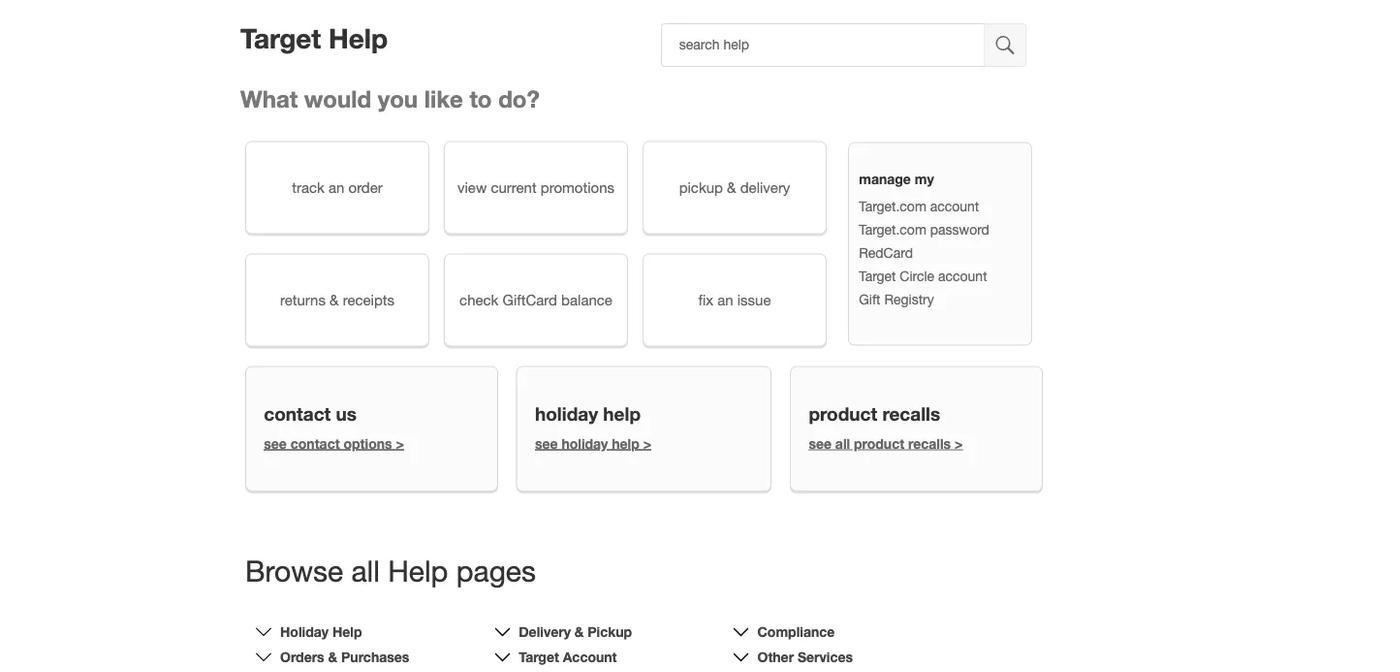 Task type: vqa. For each thing, say whether or not it's contained in the screenshot.
the rightmost the 'local'
no



Task type: describe. For each thing, give the bounding box(es) containing it.
manage
[[859, 171, 911, 187]]

pickup & delivery link
[[643, 141, 827, 234]]

> for help
[[644, 436, 652, 452]]

all for browse
[[351, 554, 380, 588]]

target account
[[519, 649, 617, 665]]

returns
[[280, 291, 326, 308]]

0 vertical spatial contact
[[264, 403, 331, 425]]

like
[[425, 85, 463, 112]]

delivery & pickup link
[[519, 624, 632, 640]]

0 vertical spatial holiday
[[535, 403, 598, 425]]

account
[[563, 649, 617, 665]]

balance
[[562, 291, 613, 308]]

pages
[[456, 554, 536, 588]]

target.com account link
[[859, 198, 980, 214]]

search help text field
[[661, 23, 986, 67]]

delivery & pickup
[[519, 624, 632, 640]]

pickup
[[588, 624, 632, 640]]

see holiday help > link
[[535, 436, 652, 452]]

services
[[798, 649, 853, 665]]

fix an issue link
[[643, 253, 827, 347]]

1 vertical spatial product
[[854, 436, 905, 452]]

track
[[292, 179, 325, 196]]

target help
[[240, 22, 388, 54]]

see for holiday help
[[535, 436, 558, 452]]

fix an issue
[[699, 291, 771, 308]]

manage my
[[859, 171, 935, 187]]

fix
[[699, 291, 714, 308]]

an for track
[[329, 179, 345, 196]]

password
[[931, 221, 990, 237]]

2 target.com from the top
[[859, 221, 927, 237]]

view
[[458, 179, 487, 196]]

1 vertical spatial help
[[612, 436, 640, 452]]

order
[[349, 179, 383, 196]]

returns & receipts link
[[245, 253, 430, 347]]

my
[[915, 171, 935, 187]]

to
[[470, 85, 492, 112]]

see all product recalls > link
[[809, 436, 963, 452]]

target.com account target.com password redcard target circle account gift registry
[[859, 198, 990, 307]]

other services link
[[758, 649, 853, 665]]

see all product recalls >
[[809, 436, 963, 452]]

view current promotions
[[458, 179, 615, 196]]

all for see
[[836, 436, 851, 452]]

pickup & delivery
[[679, 179, 791, 196]]

& for pickup
[[575, 624, 584, 640]]

holiday help link
[[280, 624, 362, 640]]

0 vertical spatial product
[[809, 403, 878, 425]]

track an order link
[[245, 141, 430, 234]]

browse
[[245, 554, 343, 588]]

options
[[344, 436, 392, 452]]

1 target.com from the top
[[859, 198, 927, 214]]

3 see from the left
[[809, 436, 832, 452]]

redcard
[[859, 245, 913, 261]]

delivery
[[741, 179, 791, 196]]

help for target help
[[329, 22, 388, 54]]

0 vertical spatial account
[[931, 198, 980, 214]]



Task type: locate. For each thing, give the bounding box(es) containing it.
orders & purchases link
[[280, 649, 410, 665]]

see holiday help >
[[535, 436, 652, 452]]

would
[[304, 85, 371, 112]]

registry
[[885, 291, 935, 307]]

other
[[758, 649, 794, 665]]

check
[[460, 291, 499, 308]]

&
[[727, 179, 737, 196], [330, 291, 339, 308], [575, 624, 584, 640], [328, 649, 338, 665]]

& for receipts
[[330, 291, 339, 308]]

0 vertical spatial an
[[329, 179, 345, 196]]

do?
[[499, 85, 540, 112]]

account
[[931, 198, 980, 214], [939, 268, 988, 284]]

orders & purchases
[[280, 649, 410, 665]]

target inside the target.com account target.com password redcard target circle account gift registry
[[859, 268, 896, 284]]

2 horizontal spatial >
[[955, 436, 963, 452]]

& right pickup
[[727, 179, 737, 196]]

holiday up "see holiday help >" link at the bottom left of the page
[[535, 403, 598, 425]]

help up "see holiday help >" link at the bottom left of the page
[[603, 403, 641, 425]]

see contact options >
[[264, 436, 404, 452]]

pickup
[[679, 179, 723, 196]]

1 vertical spatial target
[[859, 268, 896, 284]]

see contact options > link
[[264, 436, 404, 452]]

target.com up redcard
[[859, 221, 927, 237]]

& inside pickup & delivery link
[[727, 179, 737, 196]]

1 horizontal spatial see
[[535, 436, 558, 452]]

product recalls
[[809, 403, 941, 425]]

2 see from the left
[[535, 436, 558, 452]]

holiday
[[280, 624, 329, 640]]

& up account
[[575, 624, 584, 640]]

returns & receipts
[[280, 291, 395, 308]]

0 horizontal spatial all
[[351, 554, 380, 588]]

target.com
[[859, 198, 927, 214], [859, 221, 927, 237]]

gift registry link
[[859, 291, 935, 307]]

& inside returns & receipts link
[[330, 291, 339, 308]]

us
[[336, 403, 357, 425]]

an inside "link"
[[329, 179, 345, 196]]

what
[[240, 85, 298, 112]]

gift
[[859, 291, 881, 307]]

2 > from the left
[[644, 436, 652, 452]]

all right browse
[[351, 554, 380, 588]]

0 vertical spatial help
[[329, 22, 388, 54]]

giftcard
[[503, 291, 558, 308]]

track an order
[[292, 179, 383, 196]]

help
[[603, 403, 641, 425], [612, 436, 640, 452]]

an
[[329, 179, 345, 196], [718, 291, 734, 308]]

1 horizontal spatial an
[[718, 291, 734, 308]]

contact down 'contact us'
[[291, 436, 340, 452]]

1 horizontal spatial target
[[519, 649, 559, 665]]

2 vertical spatial help
[[333, 624, 362, 640]]

target down delivery
[[519, 649, 559, 665]]

0 horizontal spatial see
[[264, 436, 287, 452]]

product down product recalls
[[854, 436, 905, 452]]

current
[[491, 179, 537, 196]]

contact us
[[264, 403, 357, 425]]

0 vertical spatial target.com
[[859, 198, 927, 214]]

target.com down manage my
[[859, 198, 927, 214]]

an right fix
[[718, 291, 734, 308]]

circle
[[900, 268, 935, 284]]

2 horizontal spatial see
[[809, 436, 832, 452]]

0 vertical spatial all
[[836, 436, 851, 452]]

> for us
[[396, 436, 404, 452]]

target up gift
[[859, 268, 896, 284]]

1 vertical spatial all
[[351, 554, 380, 588]]

3 > from the left
[[955, 436, 963, 452]]

1 vertical spatial target.com
[[859, 221, 927, 237]]

1 vertical spatial recalls
[[909, 436, 951, 452]]

0 vertical spatial recalls
[[883, 403, 941, 425]]

an right track
[[329, 179, 345, 196]]

0 horizontal spatial >
[[396, 436, 404, 452]]

issue
[[738, 291, 771, 308]]

1 vertical spatial help
[[388, 554, 448, 588]]

purchases
[[341, 649, 410, 665]]

target circle account link
[[859, 268, 988, 284]]

& down holiday help link
[[328, 649, 338, 665]]

redcard link
[[859, 245, 913, 261]]

holiday down holiday help
[[562, 436, 608, 452]]

help for holiday help
[[333, 624, 362, 640]]

1 horizontal spatial >
[[644, 436, 652, 452]]

check giftcard balance
[[460, 291, 613, 308]]

contact
[[264, 403, 331, 425], [291, 436, 340, 452]]

all down product recalls
[[836, 436, 851, 452]]

0 vertical spatial target
[[240, 22, 321, 54]]

& right returns
[[330, 291, 339, 308]]

help down holiday help
[[612, 436, 640, 452]]

all
[[836, 436, 851, 452], [351, 554, 380, 588]]

see down holiday help
[[535, 436, 558, 452]]

you
[[378, 85, 418, 112]]

receipts
[[343, 291, 395, 308]]

see for contact us
[[264, 436, 287, 452]]

>
[[396, 436, 404, 452], [644, 436, 652, 452], [955, 436, 963, 452]]

& for purchases
[[328, 649, 338, 665]]

holiday help
[[535, 403, 641, 425]]

other services
[[758, 649, 853, 665]]

1 see from the left
[[264, 436, 287, 452]]

1 horizontal spatial all
[[836, 436, 851, 452]]

1 > from the left
[[396, 436, 404, 452]]

& for delivery
[[727, 179, 737, 196]]

an for fix
[[718, 291, 734, 308]]

1 vertical spatial contact
[[291, 436, 340, 452]]

None image field
[[986, 23, 1027, 67]]

target for target help
[[240, 22, 321, 54]]

see down 'contact us'
[[264, 436, 287, 452]]

target
[[240, 22, 321, 54], [859, 268, 896, 284], [519, 649, 559, 665]]

target account link
[[519, 649, 617, 665]]

holiday help
[[280, 624, 362, 640]]

help
[[329, 22, 388, 54], [388, 554, 448, 588], [333, 624, 362, 640]]

0 horizontal spatial target
[[240, 22, 321, 54]]

contact up see contact options >
[[264, 403, 331, 425]]

promotions
[[541, 179, 615, 196]]

target up what
[[240, 22, 321, 54]]

browse all help pages
[[245, 554, 536, 588]]

product
[[809, 403, 878, 425], [854, 436, 905, 452]]

0 horizontal spatial an
[[329, 179, 345, 196]]

2 horizontal spatial target
[[859, 268, 896, 284]]

2 vertical spatial target
[[519, 649, 559, 665]]

recalls
[[883, 403, 941, 425], [909, 436, 951, 452]]

delivery
[[519, 624, 571, 640]]

1 vertical spatial account
[[939, 268, 988, 284]]

help up would
[[329, 22, 388, 54]]

holiday
[[535, 403, 598, 425], [562, 436, 608, 452]]

target for target account
[[519, 649, 559, 665]]

account right circle
[[939, 268, 988, 284]]

what would you like to do?
[[240, 85, 540, 112]]

compliance
[[758, 624, 835, 640]]

orders
[[280, 649, 325, 665]]

product up see all product recalls > link
[[809, 403, 878, 425]]

0 vertical spatial help
[[603, 403, 641, 425]]

view current promotions link
[[444, 141, 628, 234]]

see down product recalls
[[809, 436, 832, 452]]

compliance link
[[758, 624, 835, 640]]

1 vertical spatial holiday
[[562, 436, 608, 452]]

recalls down product recalls
[[909, 436, 951, 452]]

account up password
[[931, 198, 980, 214]]

see
[[264, 436, 287, 452], [535, 436, 558, 452], [809, 436, 832, 452]]

target.com password link
[[859, 221, 990, 237]]

help left pages
[[388, 554, 448, 588]]

1 vertical spatial an
[[718, 291, 734, 308]]

recalls up see all product recalls > link
[[883, 403, 941, 425]]

check giftcard balance link
[[444, 253, 628, 347]]

help up orders & purchases
[[333, 624, 362, 640]]



